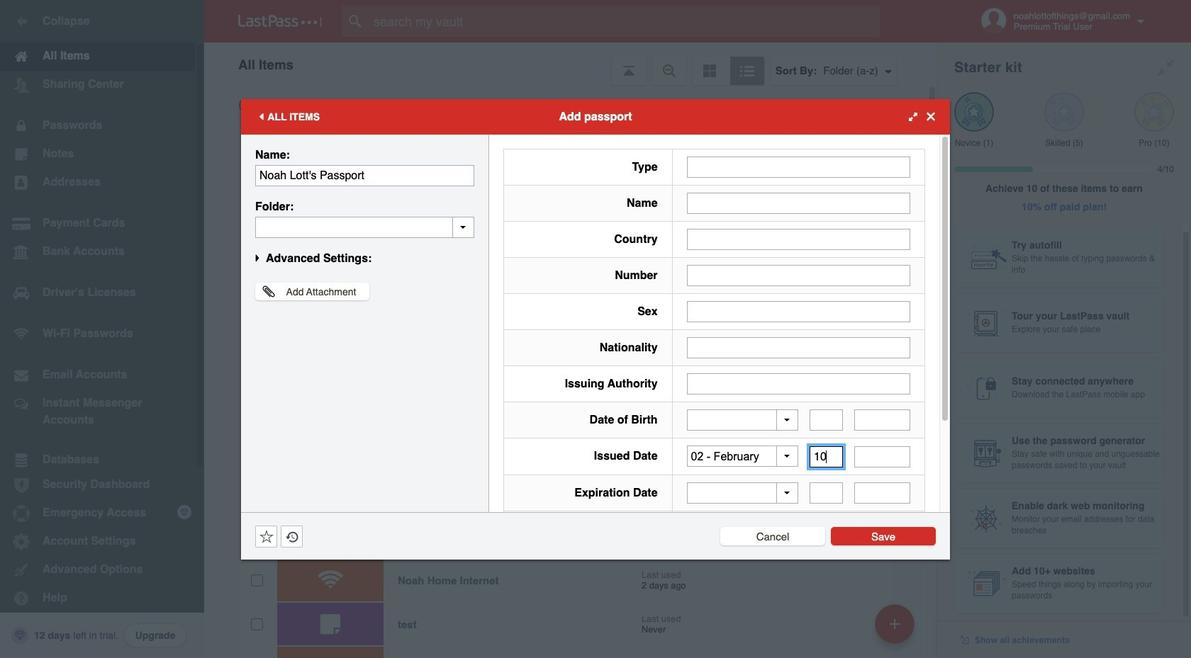 Task type: describe. For each thing, give the bounding box(es) containing it.
new item image
[[890, 620, 900, 629]]

search my vault text field
[[342, 6, 909, 37]]

main navigation navigation
[[0, 0, 204, 659]]

vault options navigation
[[204, 43, 938, 85]]

new item navigation
[[870, 601, 923, 659]]

Search search field
[[342, 6, 909, 37]]



Task type: vqa. For each thing, say whether or not it's contained in the screenshot.
the New item element
no



Task type: locate. For each thing, give the bounding box(es) containing it.
dialog
[[241, 99, 950, 615]]

None text field
[[255, 165, 475, 186], [687, 193, 911, 214], [687, 373, 911, 395], [855, 483, 911, 504], [255, 165, 475, 186], [687, 193, 911, 214], [687, 373, 911, 395], [855, 483, 911, 504]]

None text field
[[687, 156, 911, 178], [255, 217, 475, 238], [687, 229, 911, 250], [687, 265, 911, 286], [687, 301, 911, 322], [687, 337, 911, 359], [810, 410, 844, 431], [855, 410, 911, 431], [810, 446, 844, 468], [855, 446, 911, 468], [810, 483, 844, 504], [687, 156, 911, 178], [255, 217, 475, 238], [687, 229, 911, 250], [687, 265, 911, 286], [687, 301, 911, 322], [687, 337, 911, 359], [810, 410, 844, 431], [855, 410, 911, 431], [810, 446, 844, 468], [855, 446, 911, 468], [810, 483, 844, 504]]

lastpass image
[[238, 15, 322, 28]]



